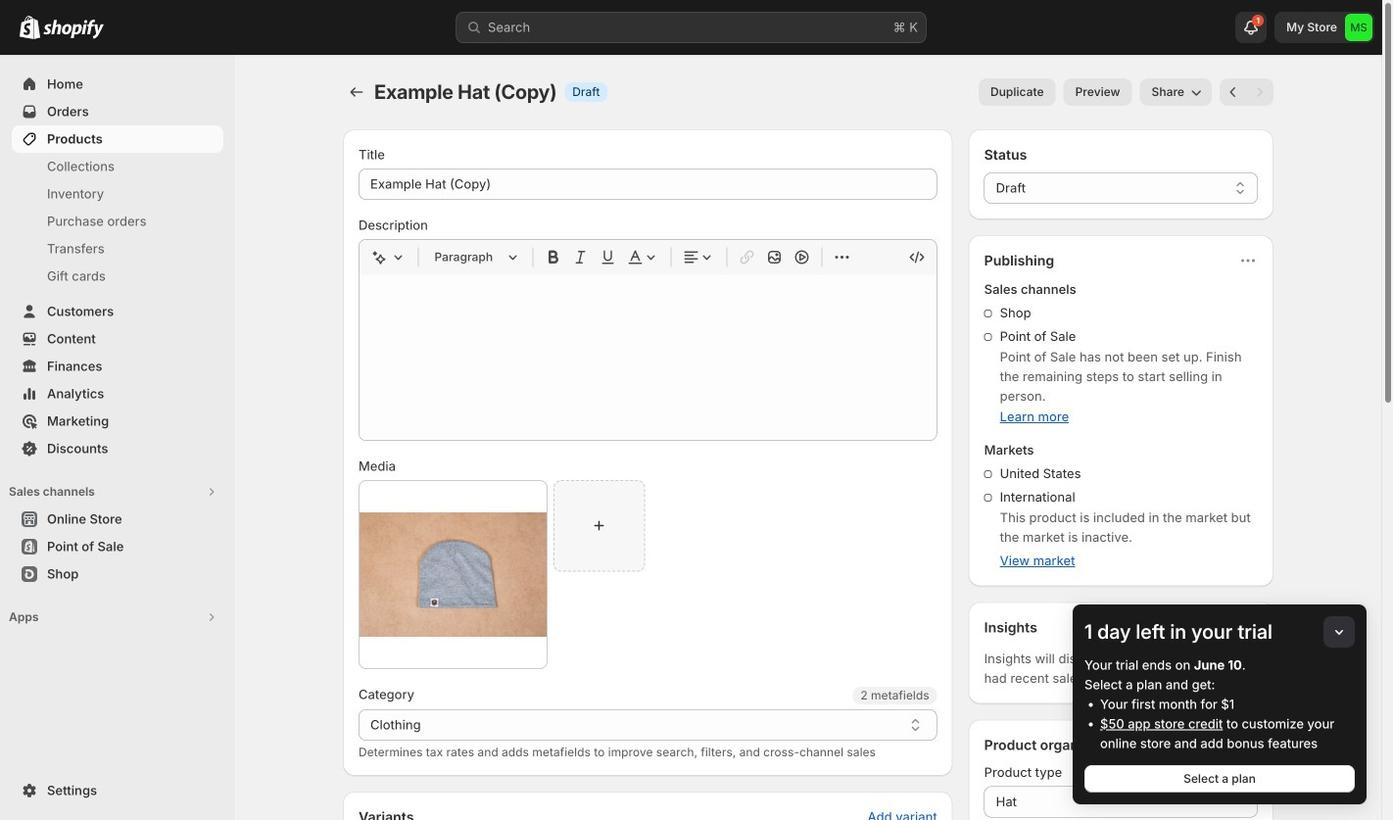 Task type: describe. For each thing, give the bounding box(es) containing it.
Short sleeve t-shirt text field
[[359, 169, 937, 200]]



Task type: locate. For each thing, give the bounding box(es) containing it.
0 horizontal spatial shopify image
[[20, 15, 40, 39]]

None text field
[[359, 709, 937, 741]]

next image
[[1250, 82, 1270, 102]]

my store image
[[1345, 14, 1373, 41]]

1 horizontal spatial shopify image
[[43, 19, 104, 39]]

shopify image
[[20, 15, 40, 39], [43, 19, 104, 39]]



